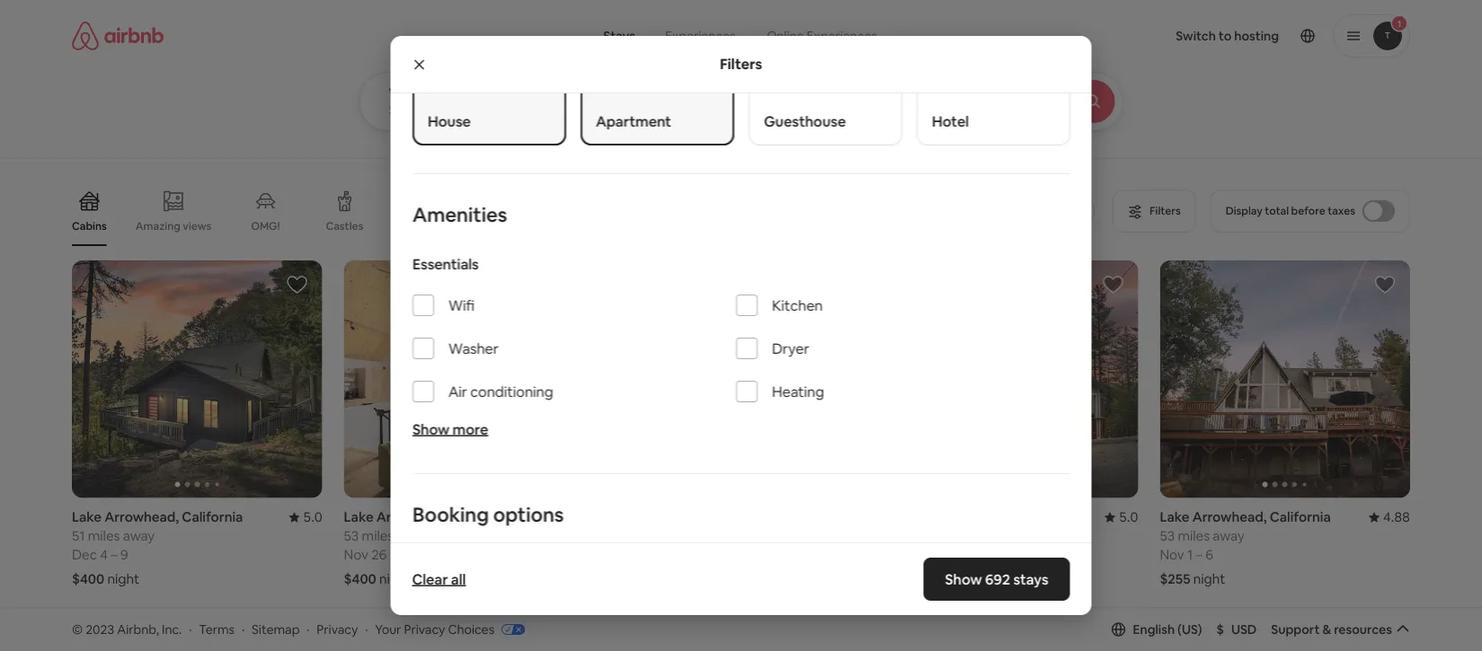 Task type: locate. For each thing, give the bounding box(es) containing it.
away up 6
[[1213, 528, 1245, 546]]

castles
[[326, 219, 364, 233]]

0 horizontal spatial 53
[[344, 528, 359, 546]]

2 night from the left
[[379, 571, 411, 589]]

1 california from the left
[[182, 509, 243, 527]]

choices
[[448, 622, 495, 638]]

amazing views
[[136, 219, 212, 233]]

away inside 'lake arrowhead, california 51 miles away dec 4 – 9 $400 night'
[[123, 528, 155, 546]]

5.0
[[303, 509, 322, 527], [1120, 509, 1139, 527]]

– left 6
[[1196, 547, 1203, 564]]

privacy right "your"
[[404, 622, 445, 638]]

nov inside lake arrowhead, california 53 miles away nov 1 – 6 $255 night
[[1160, 547, 1185, 564]]

miles inside the 52 miles away dec 10 – 15 night
[[906, 528, 938, 546]]

away inside the 52 miles away dec 10 – 15 night
[[941, 528, 973, 546]]

4.88
[[1384, 509, 1411, 527]]

nov up '$255'
[[1160, 547, 1185, 564]]

lake up 26
[[344, 509, 374, 527]]

show map
[[700, 543, 761, 559]]

california for lake arrowhead, california 53 miles away nov 26 – dec 1 $400 night
[[454, 509, 515, 527]]

53
[[344, 528, 359, 546], [616, 528, 631, 546], [1160, 528, 1175, 546]]

0 horizontal spatial privacy
[[317, 622, 358, 638]]

miles inside lake arrowhead, california 53 miles away nov 26 – dec 1 $400 night
[[362, 528, 394, 546]]

2 horizontal spatial california
[[1270, 509, 1331, 527]]

amenities
[[412, 202, 507, 228]]

1 horizontal spatial experiences
[[807, 28, 878, 44]]

5 away from the left
[[1213, 528, 1245, 546]]

dec down 52
[[888, 547, 913, 564]]

3 lake from the left
[[1160, 509, 1190, 527]]

lake inside lake arrowhead, california 53 miles away nov 1 – 6 $255 night
[[1160, 509, 1190, 527]]

5.0 for california
[[303, 509, 322, 527]]

– left 15
[[933, 547, 940, 564]]

· left "your"
[[365, 622, 368, 638]]

night down 26
[[379, 571, 411, 589]]

filters dialog
[[391, 0, 1092, 652]]

experiences up filters
[[665, 28, 736, 44]]

2 lake from the left
[[344, 509, 374, 527]]

1 5.0 out of 5 average rating image from the left
[[289, 509, 322, 527]]

apartment
[[596, 112, 671, 130]]

guesthouse button
[[749, 30, 902, 146]]

0 horizontal spatial lake
[[72, 509, 102, 527]]

0 vertical spatial show
[[412, 420, 449, 439]]

$400
[[72, 571, 104, 589], [344, 571, 377, 589]]

lake up 51
[[72, 509, 102, 527]]

miles
[[88, 528, 120, 546], [362, 528, 394, 546], [634, 528, 666, 546], [906, 528, 938, 546], [1178, 528, 1210, 546]]

1 nov from the left
[[344, 547, 369, 564]]

lake for lake arrowhead, california 51 miles away dec 4 – 9 $400 night
[[72, 509, 102, 527]]

2 nov from the left
[[1160, 547, 1185, 564]]

– for 1
[[390, 547, 397, 564]]

0 horizontal spatial experiences
[[665, 28, 736, 44]]

1 horizontal spatial 5.0 out of 5 average rating image
[[1105, 509, 1139, 527]]

0 horizontal spatial nov
[[344, 547, 369, 564]]

3 – from the left
[[933, 547, 940, 564]]

your
[[375, 622, 401, 638]]

2 horizontal spatial show
[[945, 571, 982, 589]]

4 night from the left
[[1194, 571, 1226, 589]]

arrowhead, up 9 on the left bottom
[[105, 509, 179, 527]]

1 miles from the left
[[88, 528, 120, 546]]

0 horizontal spatial 5.0 out of 5 average rating image
[[289, 509, 322, 527]]

3 night from the left
[[920, 571, 952, 589]]

privacy inside 'link'
[[404, 622, 445, 638]]

· right terms link
[[242, 622, 245, 638]]

$400 inside lake arrowhead, california 53 miles away nov 26 – dec 1 $400 night
[[344, 571, 377, 589]]

online experiences
[[767, 28, 878, 44]]

52
[[888, 528, 903, 546]]

arrowhead,
[[105, 509, 179, 527], [377, 509, 451, 527], [1193, 509, 1267, 527]]

away inside lake arrowhead, california 53 miles away nov 26 – dec 1 $400 night
[[397, 528, 429, 546]]

english
[[1133, 622, 1175, 638]]

– inside lake arrowhead, california 53 miles away nov 26 – dec 1 $400 night
[[390, 547, 397, 564]]

lake
[[72, 509, 102, 527], [344, 509, 374, 527], [1160, 509, 1190, 527]]

2 horizontal spatial arrowhead,
[[1193, 509, 1267, 527]]

add to wishlist: lake arrowhead, california image
[[1103, 274, 1124, 296], [1375, 640, 1396, 652]]

2 – from the left
[[390, 547, 397, 564]]

taxes
[[1328, 204, 1356, 218]]

miles up 4
[[88, 528, 120, 546]]

show left more
[[412, 420, 449, 439]]

1 vertical spatial show
[[700, 543, 732, 559]]

$
[[1217, 622, 1225, 638]]

1 horizontal spatial privacy
[[404, 622, 445, 638]]

california inside 'lake arrowhead, california 51 miles away dec 4 – 9 $400 night'
[[182, 509, 243, 527]]

arrowhead, inside 'lake arrowhead, california 51 miles away dec 4 – 9 $400 night'
[[105, 509, 179, 527]]

away left map
[[669, 528, 701, 546]]

add to wishlist: los angeles, california image
[[286, 640, 308, 652]]

arrowhead, inside lake arrowhead, california 53 miles away nov 1 – 6 $255 night
[[1193, 509, 1267, 527]]

0 horizontal spatial show
[[412, 420, 449, 439]]

1 experiences from the left
[[665, 28, 736, 44]]

miles up 26
[[362, 528, 394, 546]]

your privacy choices link
[[375, 622, 525, 639]]

1 horizontal spatial california
[[454, 509, 515, 527]]

display total before taxes
[[1226, 204, 1356, 218]]

2 miles from the left
[[362, 528, 394, 546]]

show 692 stays link
[[924, 558, 1070, 602]]

&
[[1323, 622, 1332, 638]]

2 $400 from the left
[[344, 571, 377, 589]]

1 horizontal spatial nov
[[1160, 547, 1185, 564]]

clear all button
[[403, 562, 475, 598]]

privacy
[[317, 622, 358, 638], [404, 622, 445, 638]]

53 inside lake arrowhead, california 53 miles away nov 1 – 6 $255 night
[[1160, 528, 1175, 546]]

4 miles from the left
[[906, 528, 938, 546]]

nov
[[344, 547, 369, 564], [1160, 547, 1185, 564]]

1 away from the left
[[123, 528, 155, 546]]

1 arrowhead, from the left
[[105, 509, 179, 527]]

–
[[111, 547, 118, 564], [390, 547, 397, 564], [933, 547, 940, 564], [1196, 547, 1203, 564]]

52 miles away dec 10 – 15 night
[[888, 528, 973, 589]]

all
[[451, 571, 466, 589]]

terms link
[[199, 622, 235, 638]]

lake up '$255'
[[1160, 509, 1190, 527]]

nov inside lake arrowhead, california 53 miles away nov 26 – dec 1 $400 night
[[344, 547, 369, 564]]

3 miles from the left
[[634, 528, 666, 546]]

support & resources button
[[1272, 622, 1411, 638]]

your privacy choices
[[375, 622, 495, 638]]

0 horizontal spatial dec
[[72, 547, 97, 564]]

miles inside 'lake arrowhead, california 51 miles away dec 4 – 9 $400 night'
[[88, 528, 120, 546]]

· up add to wishlist: los angeles, california image
[[307, 622, 310, 638]]

0 vertical spatial add to wishlist: lake arrowhead, california image
[[1103, 274, 1124, 296]]

away down "booking"
[[397, 528, 429, 546]]

1 lake from the left
[[72, 509, 102, 527]]

2 horizontal spatial dec
[[888, 547, 913, 564]]

None search field
[[359, 0, 1173, 131]]

lake inside lake arrowhead, california 53 miles away nov 26 – dec 1 $400 night
[[344, 509, 374, 527]]

nov left 26
[[344, 547, 369, 564]]

dec up clear on the bottom of the page
[[400, 547, 425, 564]]

show down 15
[[945, 571, 982, 589]]

1 night from the left
[[107, 571, 139, 589]]

show inside button
[[700, 543, 732, 559]]

1 dec from the left
[[72, 547, 97, 564]]

experiences right online
[[807, 28, 878, 44]]

dec
[[72, 547, 97, 564], [400, 547, 425, 564], [888, 547, 913, 564]]

miles for nov 26 – dec 1
[[362, 528, 394, 546]]

0 horizontal spatial california
[[182, 509, 243, 527]]

1 5.0 from the left
[[303, 509, 322, 527]]

1 1 from the left
[[428, 547, 433, 564]]

1 up clear on the bottom of the page
[[428, 547, 433, 564]]

clear
[[412, 571, 448, 589]]

california inside lake arrowhead, california 53 miles away nov 26 – dec 1 $400 night
[[454, 509, 515, 527]]

2 horizontal spatial lake
[[1160, 509, 1190, 527]]

lake inside 'lake arrowhead, california 51 miles away dec 4 – 9 $400 night'
[[72, 509, 102, 527]]

4 away from the left
[[941, 528, 973, 546]]

– left 9 on the left bottom
[[111, 547, 118, 564]]

0 horizontal spatial $400
[[72, 571, 104, 589]]

2 california from the left
[[454, 509, 515, 527]]

night down 6
[[1194, 571, 1226, 589]]

2 1 from the left
[[1188, 547, 1193, 564]]

2 away from the left
[[397, 528, 429, 546]]

1 horizontal spatial dec
[[400, 547, 425, 564]]

dec inside the 52 miles away dec 10 – 15 night
[[888, 547, 913, 564]]

1 $400 from the left
[[72, 571, 104, 589]]

– inside lake arrowhead, california 53 miles away nov 1 – 6 $255 night
[[1196, 547, 1203, 564]]

0 horizontal spatial 5.0
[[303, 509, 322, 527]]

miles left show map
[[634, 528, 666, 546]]

california inside lake arrowhead, california 53 miles away nov 1 – 6 $255 night
[[1270, 509, 1331, 527]]

3 california from the left
[[1270, 509, 1331, 527]]

1 horizontal spatial arrowhead,
[[377, 509, 451, 527]]

away inside lake arrowhead, california 53 miles away nov 1 – 6 $255 night
[[1213, 528, 1245, 546]]

© 2023 airbnb, inc. ·
[[72, 622, 192, 638]]

– inside 'lake arrowhead, california 51 miles away dec 4 – 9 $400 night'
[[111, 547, 118, 564]]

53 inside lake arrowhead, california 53 miles away nov 26 – dec 1 $400 night
[[344, 528, 359, 546]]

5 miles from the left
[[1178, 528, 1210, 546]]

1 horizontal spatial show
[[700, 543, 732, 559]]

display
[[1226, 204, 1263, 218]]

5.0 out of 5 average rating image for away
[[1105, 509, 1139, 527]]

miles up 10 at right bottom
[[906, 528, 938, 546]]

2 5.0 from the left
[[1120, 509, 1139, 527]]

1 horizontal spatial 53
[[616, 528, 631, 546]]

lake arrowhead, california 53 miles away nov 1 – 6 $255 night
[[1160, 509, 1331, 589]]

3 53 from the left
[[1160, 528, 1175, 546]]

english (us) button
[[1112, 622, 1203, 638]]

lake for lake arrowhead, california 53 miles away nov 1 – 6 $255 night
[[1160, 509, 1190, 527]]

privacy left "your"
[[317, 622, 358, 638]]

– right 26
[[390, 547, 397, 564]]

arrowhead, up 6
[[1193, 509, 1267, 527]]

2 arrowhead, from the left
[[377, 509, 451, 527]]

support
[[1272, 622, 1320, 638]]

0 horizontal spatial arrowhead,
[[105, 509, 179, 527]]

night down 9 on the left bottom
[[107, 571, 139, 589]]

away for dec 4 – 9
[[123, 528, 155, 546]]

3 dec from the left
[[888, 547, 913, 564]]

away up 9 on the left bottom
[[123, 528, 155, 546]]

1 horizontal spatial $400
[[344, 571, 377, 589]]

sitemap link
[[252, 622, 300, 638]]

$400 down 4
[[72, 571, 104, 589]]

$ usd
[[1217, 622, 1257, 638]]

show left map
[[700, 543, 732, 559]]

stays
[[604, 28, 636, 44]]

1 horizontal spatial lake
[[344, 509, 374, 527]]

$400 down 26
[[344, 571, 377, 589]]

miles up 6
[[1178, 528, 1210, 546]]

arrowhead, up 26
[[377, 509, 451, 527]]

arrowhead, inside lake arrowhead, california 53 miles away nov 26 – dec 1 $400 night
[[377, 509, 451, 527]]

3 · from the left
[[307, 622, 310, 638]]

away up 15
[[941, 528, 973, 546]]

where
[[389, 85, 423, 99]]

profile element
[[921, 0, 1411, 72]]

2 horizontal spatial 53
[[1160, 528, 1175, 546]]

· right inc.
[[189, 622, 192, 638]]

2 privacy from the left
[[404, 622, 445, 638]]

experiences
[[665, 28, 736, 44], [807, 28, 878, 44]]

stays tab panel
[[359, 72, 1173, 131]]

air
[[448, 383, 467, 401]]

3 arrowhead, from the left
[[1193, 509, 1267, 527]]

2 vertical spatial show
[[945, 571, 982, 589]]

lake for lake arrowhead, california 53 miles away nov 26 – dec 1 $400 night
[[344, 509, 374, 527]]

4 · from the left
[[365, 622, 368, 638]]

0 horizontal spatial 1
[[428, 547, 433, 564]]

1 – from the left
[[111, 547, 118, 564]]

miles for nov 1 – 6
[[1178, 528, 1210, 546]]

night down 15
[[920, 571, 952, 589]]

4.88 out of 5 average rating image
[[1369, 509, 1411, 527]]

5.0 out of 5 average rating image
[[289, 509, 322, 527], [1105, 509, 1139, 527]]

·
[[189, 622, 192, 638], [242, 622, 245, 638], [307, 622, 310, 638], [365, 622, 368, 638]]

2023
[[86, 622, 114, 638]]

1 left 6
[[1188, 547, 1193, 564]]

apartment button
[[580, 30, 734, 146]]

online experiences link
[[751, 18, 893, 54]]

away
[[123, 528, 155, 546], [397, 528, 429, 546], [669, 528, 701, 546], [941, 528, 973, 546], [1213, 528, 1245, 546]]

2 5.0 out of 5 average rating image from the left
[[1105, 509, 1139, 527]]

1 horizontal spatial 1
[[1188, 547, 1193, 564]]

more
[[452, 420, 488, 439]]

1 53 from the left
[[344, 528, 359, 546]]

2 dec from the left
[[400, 547, 425, 564]]

1 horizontal spatial add to wishlist: lake arrowhead, california image
[[1375, 640, 1396, 652]]

house
[[428, 112, 471, 130]]

1 horizontal spatial 5.0
[[1120, 509, 1139, 527]]

show for show 692 stays
[[945, 571, 982, 589]]

add to wishlist: lake arrowhead, california image
[[286, 274, 308, 296], [1375, 274, 1396, 296], [559, 640, 580, 652], [1103, 640, 1124, 652]]

california
[[182, 509, 243, 527], [454, 509, 515, 527], [1270, 509, 1331, 527]]

group
[[72, 176, 1103, 246], [72, 261, 322, 499], [344, 261, 595, 499], [616, 261, 867, 499], [888, 261, 1139, 499], [1160, 261, 1411, 499], [72, 626, 322, 652], [344, 626, 595, 652], [616, 626, 867, 652], [888, 626, 1139, 652], [1160, 626, 1411, 652]]

2 · from the left
[[242, 622, 245, 638]]

dec left 4
[[72, 547, 97, 564]]

show inside 'link'
[[945, 571, 982, 589]]

4 – from the left
[[1196, 547, 1203, 564]]

miles inside lake arrowhead, california 53 miles away nov 1 – 6 $255 night
[[1178, 528, 1210, 546]]

booking
[[412, 502, 489, 528]]

$400 inside 'lake arrowhead, california 51 miles away dec 4 – 9 $400 night'
[[72, 571, 104, 589]]



Task type: vqa. For each thing, say whether or not it's contained in the screenshot.
the left '1'
yes



Task type: describe. For each thing, give the bounding box(es) containing it.
miles for dec 4 – 9
[[88, 528, 120, 546]]

arrowhead, for dec
[[377, 509, 451, 527]]

terms · sitemap · privacy
[[199, 622, 358, 638]]

10
[[916, 547, 930, 564]]

show for show map
[[700, 543, 732, 559]]

privacy link
[[317, 622, 358, 638]]

experiences inside button
[[665, 28, 736, 44]]

(us)
[[1178, 622, 1203, 638]]

lake arrowhead, california 51 miles away dec 4 – 9 $400 night
[[72, 509, 243, 589]]

california for lake arrowhead, california 53 miles away nov 1 – 6 $255 night
[[1270, 509, 1331, 527]]

9
[[120, 547, 128, 564]]

clear all
[[412, 571, 466, 589]]

2 experiences from the left
[[807, 28, 878, 44]]

off-
[[399, 219, 419, 233]]

1 privacy from the left
[[317, 622, 358, 638]]

usd
[[1232, 622, 1257, 638]]

1 vertical spatial add to wishlist: lake arrowhead, california image
[[1375, 640, 1396, 652]]

nov for nov 26 – dec 1
[[344, 547, 369, 564]]

support & resources
[[1272, 622, 1393, 638]]

grid
[[440, 219, 461, 233]]

51
[[72, 528, 85, 546]]

booking options
[[412, 502, 564, 528]]

english (us)
[[1133, 622, 1203, 638]]

692
[[985, 571, 1011, 589]]

4.98 out of 5 average rating image
[[553, 510, 595, 527]]

– for $255
[[1196, 547, 1203, 564]]

the-
[[419, 219, 440, 233]]

night inside 'lake arrowhead, california 51 miles away dec 4 – 9 $400 night'
[[107, 571, 139, 589]]

guesthouse
[[764, 112, 846, 130]]

experiences button
[[650, 18, 751, 54]]

mansions
[[491, 219, 538, 233]]

1 inside lake arrowhead, california 53 miles away nov 26 – dec 1 $400 night
[[428, 547, 433, 564]]

house button
[[412, 30, 566, 146]]

airbnb,
[[117, 622, 159, 638]]

away for nov 1 – 6
[[1213, 528, 1245, 546]]

california for lake arrowhead, california 51 miles away dec 4 – 9 $400 night
[[182, 509, 243, 527]]

– inside the 52 miles away dec 10 – 15 night
[[933, 547, 940, 564]]

arrowhead, for 6
[[1193, 509, 1267, 527]]

show more button
[[412, 420, 488, 439]]

4
[[100, 547, 108, 564]]

show more
[[412, 420, 488, 439]]

display total before taxes button
[[1211, 190, 1411, 233]]

omg!
[[251, 219, 280, 233]]

stays button
[[589, 18, 650, 54]]

dryer
[[772, 339, 809, 358]]

none search field containing stays
[[359, 0, 1173, 131]]

away for nov 26 – dec 1
[[397, 528, 429, 546]]

26
[[372, 547, 387, 564]]

show map button
[[682, 529, 801, 572]]

washer
[[448, 339, 498, 358]]

dec inside lake arrowhead, california 53 miles away nov 26 – dec 1 $400 night
[[400, 547, 425, 564]]

5.0 out of 5 average rating image for california
[[289, 509, 322, 527]]

53 for nov 1 – 6
[[1160, 528, 1175, 546]]

night inside lake arrowhead, california 53 miles away nov 26 – dec 1 $400 night
[[379, 571, 411, 589]]

cabins
[[72, 219, 107, 233]]

conditioning
[[470, 383, 553, 401]]

what can we help you find? tab list
[[589, 18, 751, 54]]

Where field
[[389, 102, 624, 118]]

lake arrowhead, california 53 miles away nov 26 – dec 1 $400 night
[[344, 509, 515, 589]]

stays
[[1014, 571, 1049, 589]]

off-the-grid
[[399, 219, 461, 233]]

map
[[735, 543, 761, 559]]

– for $400
[[111, 547, 118, 564]]

$255
[[1160, 571, 1191, 589]]

15
[[943, 547, 956, 564]]

2 53 from the left
[[616, 528, 631, 546]]

arrowhead, for 9
[[105, 509, 179, 527]]

views
[[183, 219, 212, 233]]

53 miles away
[[616, 528, 701, 546]]

0 horizontal spatial add to wishlist: lake arrowhead, california image
[[1103, 274, 1124, 296]]

1 · from the left
[[189, 622, 192, 638]]

essentials
[[412, 255, 479, 273]]

sitemap
[[252, 622, 300, 638]]

before
[[1292, 204, 1326, 218]]

dec inside 'lake arrowhead, california 51 miles away dec 4 – 9 $400 night'
[[72, 547, 97, 564]]

53 for nov 26 – dec 1
[[344, 528, 359, 546]]

heating
[[772, 383, 824, 401]]

show 692 stays
[[945, 571, 1049, 589]]

kitchen
[[772, 296, 823, 315]]

total
[[1265, 204, 1289, 218]]

hotel button
[[917, 30, 1070, 146]]

night inside lake arrowhead, california 53 miles away nov 1 – 6 $255 night
[[1194, 571, 1226, 589]]

nov for nov 1 – 6
[[1160, 547, 1185, 564]]

add to wishlist: crestline, california image
[[831, 640, 852, 652]]

terms
[[199, 622, 235, 638]]

amazing
[[136, 219, 181, 233]]

©
[[72, 622, 83, 638]]

filters
[[720, 55, 763, 73]]

1 inside lake arrowhead, california 53 miles away nov 1 – 6 $255 night
[[1188, 547, 1193, 564]]

group containing amazing views
[[72, 176, 1103, 246]]

online
[[767, 28, 804, 44]]

wifi
[[448, 296, 474, 315]]

inc.
[[162, 622, 182, 638]]

5.0 for away
[[1120, 509, 1139, 527]]

resources
[[1335, 622, 1393, 638]]

options
[[493, 502, 564, 528]]

air conditioning
[[448, 383, 553, 401]]

6
[[1206, 547, 1214, 564]]

3 away from the left
[[669, 528, 701, 546]]

night inside the 52 miles away dec 10 – 15 night
[[920, 571, 952, 589]]

show for show more
[[412, 420, 449, 439]]



